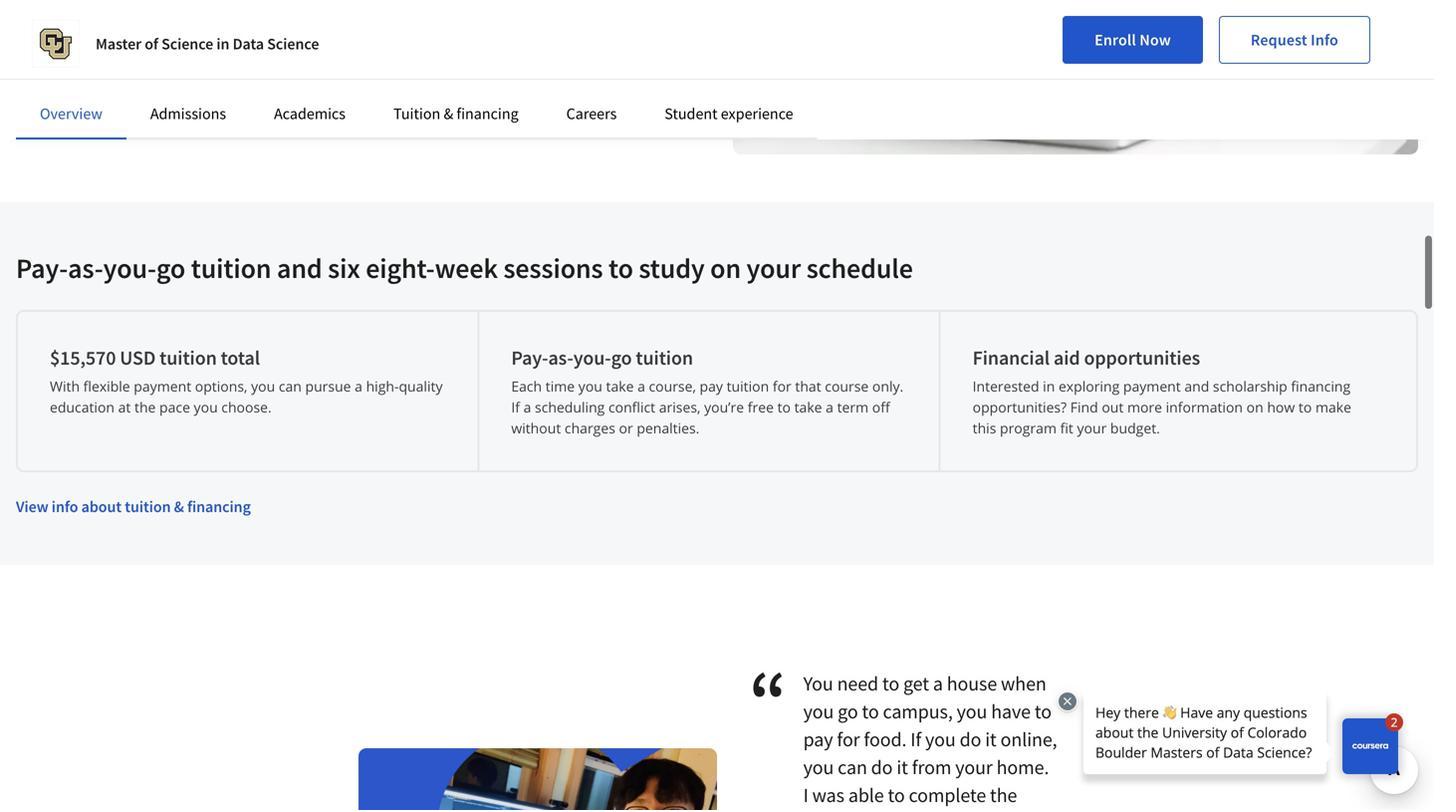 Task type: locate. For each thing, give the bounding box(es) containing it.
payment up pace
[[134, 377, 191, 396]]

can up able
[[838, 755, 868, 780]]

0 horizontal spatial financing
[[187, 497, 251, 517]]

science right data
[[267, 34, 319, 54]]

0 horizontal spatial &
[[174, 497, 184, 517]]

to left study
[[609, 251, 634, 286]]

if down each
[[511, 398, 520, 417]]

high-
[[366, 377, 399, 396]]

2 horizontal spatial your
[[1078, 419, 1107, 438]]

1 horizontal spatial and
[[1185, 377, 1210, 396]]

to down need
[[862, 699, 879, 724]]

charges
[[565, 419, 616, 438]]

1 vertical spatial you-
[[574, 345, 611, 370]]

enroll
[[1095, 30, 1137, 50]]

take down the that
[[795, 398, 823, 417]]

about
[[81, 497, 122, 517]]

1 horizontal spatial if
[[911, 727, 922, 752]]

you- for pay-as-you-go tuition and six eight-week sessions to study on your schedule
[[103, 251, 156, 286]]

1 vertical spatial it
[[897, 755, 909, 780]]

to right the how
[[1299, 398, 1313, 417]]

2 payment from the left
[[1124, 377, 1181, 396]]

to left get
[[883, 671, 900, 696]]

student experience link
[[665, 104, 794, 124]]

1 payment from the left
[[134, 377, 191, 396]]

1 vertical spatial go
[[611, 345, 632, 370]]

$15,570
[[50, 345, 116, 370]]

1 horizontal spatial financing
[[457, 104, 519, 124]]

0 horizontal spatial payment
[[134, 377, 191, 396]]

view info about tuition & financing link
[[16, 497, 251, 517]]

0 horizontal spatial you-
[[103, 251, 156, 286]]

and up information
[[1185, 377, 1210, 396]]

" you need to get a house when you go to campus, you have to pay for food. if you do it online, you can do it from your home. i was able to complete
[[749, 649, 1058, 810]]

usd
[[120, 345, 156, 370]]

1 horizontal spatial your
[[956, 755, 993, 780]]

1 horizontal spatial for
[[837, 727, 860, 752]]

was
[[813, 783, 845, 808]]

as- up time
[[548, 345, 574, 370]]

view
[[16, 497, 48, 517]]

1 vertical spatial your
[[1078, 419, 1107, 438]]

this
[[973, 419, 997, 438]]

0 vertical spatial can
[[279, 377, 302, 396]]

a right get
[[933, 671, 943, 696]]

pay down you
[[804, 727, 833, 752]]

data
[[233, 34, 264, 54]]

0 horizontal spatial as-
[[68, 251, 103, 286]]

0 horizontal spatial it
[[897, 755, 909, 780]]

a down each
[[524, 398, 531, 417]]

0 horizontal spatial pay-
[[16, 251, 68, 286]]

financial aid opportunities interested in exploring payment and scholarship financing opportunities? find out more information on how to make this program fit your budget.
[[973, 345, 1352, 438]]

2 vertical spatial go
[[838, 699, 858, 724]]

0 vertical spatial in
[[217, 34, 230, 54]]

0 horizontal spatial science
[[161, 34, 213, 54]]

payment for tuition
[[134, 377, 191, 396]]

financial aid opportunities list item
[[941, 312, 1403, 470]]

total
[[221, 345, 260, 370]]

0 vertical spatial for
[[773, 377, 792, 396]]

1 vertical spatial as-
[[548, 345, 574, 370]]

1 vertical spatial financing
[[1292, 377, 1351, 396]]

online,
[[1001, 727, 1058, 752]]

you- for pay-as-you-go tuition each time you take a course, pay tuition for that course only. if a scheduling conflict arises, you're free to take a term off without charges or penalties.
[[574, 345, 611, 370]]

0 horizontal spatial do
[[872, 755, 893, 780]]

1 horizontal spatial in
[[1043, 377, 1055, 396]]

1 horizontal spatial take
[[795, 398, 823, 417]]

go
[[156, 251, 186, 286], [611, 345, 632, 370], [838, 699, 858, 724]]

science right of
[[161, 34, 213, 54]]

1 horizontal spatial go
[[611, 345, 632, 370]]

pay inside " you need to get a house when you go to campus, you have to pay for food. if you do it online, you can do it from your home. i was able to complete
[[804, 727, 833, 752]]

go inside pay-as-you-go tuition each time you take a course, pay tuition for that course only. if a scheduling conflict arises, you're free to take a term off without charges or penalties.
[[611, 345, 632, 370]]

on down scholarship on the right
[[1247, 398, 1264, 417]]

if down campus,
[[911, 727, 922, 752]]

0 horizontal spatial take
[[606, 377, 634, 396]]

to right able
[[888, 783, 905, 808]]

in down aid
[[1043, 377, 1055, 396]]

info
[[1311, 30, 1339, 50]]

you up from
[[926, 727, 956, 752]]

more right learn
[[58, 3, 94, 23]]

for left the that
[[773, 377, 792, 396]]

enroll now button
[[1063, 16, 1204, 64]]

can left pursue at left
[[279, 377, 302, 396]]

at
[[118, 398, 131, 417]]

pay-as-you-go tuition list item
[[480, 312, 941, 470]]

in left data
[[217, 34, 230, 54]]

as- up $15,570 at the left
[[68, 251, 103, 286]]

tuition inside the $15,570 usd tuition total with flexible payment options, you can pursue a high-quality education at the pace you choose.
[[160, 345, 217, 370]]

take
[[606, 377, 634, 396], [795, 398, 823, 417]]

pay-as-you-go tuition and six eight-week sessions to study on your schedule
[[16, 251, 914, 286]]

you down options,
[[194, 398, 218, 417]]

2 vertical spatial your
[[956, 755, 993, 780]]

it left from
[[897, 755, 909, 780]]

a
[[355, 377, 363, 396], [638, 377, 646, 396], [524, 398, 531, 417], [826, 398, 834, 417], [933, 671, 943, 696]]

only.
[[873, 377, 904, 396]]

on
[[711, 251, 741, 286], [1247, 398, 1264, 417]]

tuition
[[191, 251, 272, 286], [160, 345, 217, 370], [636, 345, 693, 370], [727, 377, 769, 396], [125, 497, 171, 517]]

schedule
[[807, 251, 914, 286]]

pay up you're
[[700, 377, 723, 396]]

pay-
[[16, 251, 68, 286], [511, 345, 548, 370]]

0 vertical spatial pay-
[[16, 251, 68, 286]]

do down food.
[[872, 755, 893, 780]]

you- inside pay-as-you-go tuition each time you take a course, pay tuition for that course only. if a scheduling conflict arises, you're free to take a term off without charges or penalties.
[[574, 345, 611, 370]]

your
[[747, 251, 801, 286], [1078, 419, 1107, 438], [956, 755, 993, 780]]

0 horizontal spatial for
[[773, 377, 792, 396]]

your down find
[[1078, 419, 1107, 438]]

1 vertical spatial if
[[911, 727, 922, 752]]

pay
[[700, 377, 723, 396], [804, 727, 833, 752]]

for left food.
[[837, 727, 860, 752]]

with
[[50, 377, 80, 396]]

payment
[[134, 377, 191, 396], [1124, 377, 1181, 396]]

0 vertical spatial if
[[511, 398, 520, 417]]

1 vertical spatial more
[[1128, 398, 1163, 417]]

1 vertical spatial pay
[[804, 727, 833, 752]]

you-
[[103, 251, 156, 286], [574, 345, 611, 370]]

0 vertical spatial &
[[444, 104, 454, 124]]

options,
[[195, 377, 248, 396]]

penalties.
[[637, 419, 700, 438]]

1 horizontal spatial can
[[838, 755, 868, 780]]

can inside " you need to get a house when you go to campus, you have to pay for food. if you do it online, you can do it from your home. i was able to complete
[[838, 755, 868, 780]]

in inside financial aid opportunities interested in exploring payment and scholarship financing opportunities? find out more information on how to make this program fit your budget.
[[1043, 377, 1055, 396]]

aid
[[1054, 345, 1081, 370]]

you- up usd
[[103, 251, 156, 286]]

on right study
[[711, 251, 741, 286]]

1 vertical spatial can
[[838, 755, 868, 780]]

tuition up free
[[727, 377, 769, 396]]

master of science in data science
[[96, 34, 319, 54]]

it down have
[[986, 727, 997, 752]]

to up online, on the right
[[1035, 699, 1052, 724]]

0 vertical spatial take
[[606, 377, 634, 396]]

1 horizontal spatial science
[[267, 34, 319, 54]]

0 horizontal spatial more
[[58, 3, 94, 23]]

you up choose.
[[251, 377, 275, 396]]

1 vertical spatial do
[[872, 755, 893, 780]]

as- inside pay-as-you-go tuition each time you take a course, pay tuition for that course only. if a scheduling conflict arises, you're free to take a term off without charges or penalties.
[[548, 345, 574, 370]]

1 vertical spatial take
[[795, 398, 823, 417]]

1 horizontal spatial payment
[[1124, 377, 1181, 396]]

student
[[665, 104, 718, 124]]

a inside the $15,570 usd tuition total with flexible payment options, you can pursue a high-quality education at the pace you choose.
[[355, 377, 363, 396]]

to inside financial aid opportunities interested in exploring payment and scholarship financing opportunities? find out more information on how to make this program fit your budget.
[[1299, 398, 1313, 417]]

have
[[992, 699, 1031, 724]]

more inside financial aid opportunities interested in exploring payment and scholarship financing opportunities? find out more information on how to make this program fit your budget.
[[1128, 398, 1163, 417]]

0 vertical spatial and
[[277, 251, 322, 286]]

financing
[[457, 104, 519, 124], [1292, 377, 1351, 396], [187, 497, 251, 517]]

for inside " you need to get a house when you go to campus, you have to pay for food. if you do it online, you can do it from your home. i was able to complete
[[837, 727, 860, 752]]

it
[[986, 727, 997, 752], [897, 755, 909, 780]]

1 vertical spatial and
[[1185, 377, 1210, 396]]

sessions
[[504, 251, 603, 286]]

1 vertical spatial on
[[1247, 398, 1264, 417]]

a left term
[[826, 398, 834, 417]]

as- for pay-as-you-go tuition each time you take a course, pay tuition for that course only. if a scheduling conflict arises, you're free to take a term off without charges or penalties.
[[548, 345, 574, 370]]

0 horizontal spatial pay
[[700, 377, 723, 396]]

do
[[960, 727, 982, 752], [872, 755, 893, 780]]

pay-as-you-go tuition each time you take a course, pay tuition for that course only. if a scheduling conflict arises, you're free to take a term off without charges or penalties.
[[511, 345, 904, 438]]

1 horizontal spatial do
[[960, 727, 982, 752]]

0 vertical spatial more
[[58, 3, 94, 23]]

1 horizontal spatial on
[[1247, 398, 1264, 417]]

request
[[1251, 30, 1308, 50]]

0 horizontal spatial can
[[279, 377, 302, 396]]

to right free
[[778, 398, 791, 417]]

2 vertical spatial financing
[[187, 497, 251, 517]]

list
[[16, 310, 1419, 472]]

1 vertical spatial pay-
[[511, 345, 548, 370]]

more up budget.
[[1128, 398, 1163, 417]]

1 vertical spatial for
[[837, 727, 860, 752]]

1 horizontal spatial pay
[[804, 727, 833, 752]]

careers link
[[567, 104, 617, 124]]

pay- up each
[[511, 345, 548, 370]]

0 horizontal spatial if
[[511, 398, 520, 417]]

0 horizontal spatial your
[[747, 251, 801, 286]]

more
[[58, 3, 94, 23], [1128, 398, 1163, 417]]

& right about
[[174, 497, 184, 517]]

0 vertical spatial on
[[711, 251, 741, 286]]

0 vertical spatial do
[[960, 727, 982, 752]]

for inside pay-as-you-go tuition each time you take a course, pay tuition for that course only. if a scheduling conflict arises, you're free to take a term off without charges or penalties.
[[773, 377, 792, 396]]

2 science from the left
[[267, 34, 319, 54]]

student experience
[[665, 104, 794, 124]]

admissions link
[[150, 104, 226, 124]]

payment down opportunities
[[1124, 377, 1181, 396]]

payment inside financial aid opportunities interested in exploring payment and scholarship financing opportunities? find out more information on how to make this program fit your budget.
[[1124, 377, 1181, 396]]

0 horizontal spatial go
[[156, 251, 186, 286]]

conflict
[[609, 398, 656, 417]]

1 horizontal spatial as-
[[548, 345, 574, 370]]

your left schedule
[[747, 251, 801, 286]]

0 vertical spatial pay
[[700, 377, 723, 396]]

1 vertical spatial &
[[174, 497, 184, 517]]

can
[[279, 377, 302, 396], [838, 755, 868, 780]]

1 vertical spatial in
[[1043, 377, 1055, 396]]

2 horizontal spatial go
[[838, 699, 858, 724]]

each
[[511, 377, 542, 396]]

payment inside the $15,570 usd tuition total with flexible payment options, you can pursue a high-quality education at the pace you choose.
[[134, 377, 191, 396]]

you- up time
[[574, 345, 611, 370]]

do down house
[[960, 727, 982, 752]]

take up conflict
[[606, 377, 634, 396]]

that
[[796, 377, 822, 396]]

& right tuition
[[444, 104, 454, 124]]

pay- up $15,570 at the left
[[16, 251, 68, 286]]

0 vertical spatial as-
[[68, 251, 103, 286]]

1 horizontal spatial pay-
[[511, 345, 548, 370]]

opportunities?
[[973, 398, 1067, 417]]

0 vertical spatial go
[[156, 251, 186, 286]]

0 vertical spatial it
[[986, 727, 997, 752]]

study
[[639, 251, 705, 286]]

2 horizontal spatial financing
[[1292, 377, 1351, 396]]

if
[[511, 398, 520, 417], [911, 727, 922, 752]]

1 horizontal spatial &
[[444, 104, 454, 124]]

science
[[161, 34, 213, 54], [267, 34, 319, 54]]

1 horizontal spatial more
[[1128, 398, 1163, 417]]

0 horizontal spatial on
[[711, 251, 741, 286]]

you up scheduling
[[579, 377, 603, 396]]

overview
[[40, 104, 102, 124]]

tuition up options,
[[160, 345, 217, 370]]

a left high-
[[355, 377, 363, 396]]

you down house
[[957, 699, 988, 724]]

tuition up course, at the left top
[[636, 345, 693, 370]]

pace
[[159, 398, 190, 417]]

0 horizontal spatial and
[[277, 251, 322, 286]]

able
[[849, 783, 884, 808]]

tuition right about
[[125, 497, 171, 517]]

and left six
[[277, 251, 322, 286]]

1 horizontal spatial it
[[986, 727, 997, 752]]

0 vertical spatial financing
[[457, 104, 519, 124]]

1 horizontal spatial you-
[[574, 345, 611, 370]]

your right from
[[956, 755, 993, 780]]

0 vertical spatial you-
[[103, 251, 156, 286]]

pay- inside pay-as-you-go tuition each time you take a course, pay tuition for that course only. if a scheduling conflict arises, you're free to take a term off without charges or penalties.
[[511, 345, 548, 370]]

get
[[904, 671, 930, 696]]

for
[[773, 377, 792, 396], [837, 727, 860, 752]]



Task type: vqa. For each thing, say whether or not it's contained in the screenshot.
make
yes



Task type: describe. For each thing, give the bounding box(es) containing it.
flexible
[[83, 377, 130, 396]]

you
[[804, 671, 834, 696]]

0 horizontal spatial in
[[217, 34, 230, 54]]

course
[[825, 377, 869, 396]]

you inside pay-as-you-go tuition each time you take a course, pay tuition for that course only. if a scheduling conflict arises, you're free to take a term off without charges or penalties.
[[579, 377, 603, 396]]

pay inside pay-as-you-go tuition each time you take a course, pay tuition for that course only. if a scheduling conflict arises, you're free to take a term off without charges or penalties.
[[700, 377, 723, 396]]

make
[[1316, 398, 1352, 417]]

academics
[[274, 104, 346, 124]]

tuition
[[394, 104, 441, 124]]

learn more
[[16, 3, 94, 23]]

you down you
[[804, 699, 834, 724]]

overview link
[[40, 104, 102, 124]]

$15,570 usd tuition total with flexible payment options, you can pursue a high-quality education at the pace you choose.
[[50, 345, 443, 417]]

exploring
[[1059, 377, 1120, 396]]

i
[[804, 783, 809, 808]]

out
[[1102, 398, 1124, 417]]

off
[[873, 398, 890, 417]]

home.
[[997, 755, 1050, 780]]

six
[[328, 251, 360, 286]]

if inside " you need to get a house when you go to campus, you have to pay for food. if you do it online, you can do it from your home. i was able to complete
[[911, 727, 922, 752]]

quality
[[399, 377, 443, 396]]

choose.
[[221, 398, 272, 417]]

tuition & financing
[[394, 104, 519, 124]]

tuition & financing link
[[394, 104, 519, 124]]

$15,570 usd tuition total list item
[[18, 312, 480, 470]]

opportunities
[[1085, 345, 1201, 370]]

pursue
[[305, 377, 351, 396]]

pay- for pay-as-you-go tuition each time you take a course, pay tuition for that course only. if a scheduling conflict arises, you're free to take a term off without charges or penalties.
[[511, 345, 548, 370]]

learn
[[16, 3, 54, 23]]

find
[[1071, 398, 1099, 417]]

now
[[1140, 30, 1172, 50]]

a inside " you need to get a house when you go to campus, you have to pay for food. if you do it online, you can do it from your home. i was able to complete
[[933, 671, 943, 696]]

payment for opportunities
[[1124, 377, 1181, 396]]

and inside financial aid opportunities interested in exploring payment and scholarship financing opportunities? find out more information on how to make this program fit your budget.
[[1185, 377, 1210, 396]]

of
[[145, 34, 158, 54]]

pay- for pay-as-you-go tuition and six eight-week sessions to study on your schedule
[[16, 251, 68, 286]]

"
[[749, 649, 804, 749]]

program
[[1000, 419, 1057, 438]]

free
[[748, 398, 774, 417]]

or
[[619, 419, 633, 438]]

admissions
[[150, 104, 226, 124]]

go for each
[[611, 345, 632, 370]]

enroll now
[[1095, 30, 1172, 50]]

0 vertical spatial your
[[747, 251, 801, 286]]

list containing $15,570 usd tuition total
[[16, 310, 1419, 472]]

university of colorado boulder logo image
[[32, 20, 80, 68]]

your inside financial aid opportunities interested in exploring payment and scholarship financing opportunities? find out more information on how to make this program fit your budget.
[[1078, 419, 1107, 438]]

term
[[838, 398, 869, 417]]

go inside " you need to get a house when you go to campus, you have to pay for food. if you do it online, you can do it from your home. i was able to complete
[[838, 699, 858, 724]]

eight-
[[366, 251, 435, 286]]

on inside financial aid opportunities interested in exploring payment and scholarship financing opportunities? find out more information on how to make this program fit your budget.
[[1247, 398, 1264, 417]]

how
[[1268, 398, 1296, 417]]

a up conflict
[[638, 377, 646, 396]]

without
[[511, 419, 561, 438]]

scheduling
[[535, 398, 605, 417]]

your inside " you need to get a house when you go to campus, you have to pay for food. if you do it online, you can do it from your home. i was able to complete
[[956, 755, 993, 780]]

request info button
[[1219, 16, 1371, 64]]

interested
[[973, 377, 1040, 396]]

request info
[[1251, 30, 1339, 50]]

info
[[52, 497, 78, 517]]

careers
[[567, 104, 617, 124]]

information
[[1166, 398, 1244, 417]]

academics link
[[274, 104, 346, 124]]

fit
[[1061, 419, 1074, 438]]

to inside pay-as-you-go tuition each time you take a course, pay tuition for that course only. if a scheduling conflict arises, you're free to take a term off without charges or penalties.
[[778, 398, 791, 417]]

can inside the $15,570 usd tuition total with flexible payment options, you can pursue a high-quality education at the pace you choose.
[[279, 377, 302, 396]]

when
[[1001, 671, 1047, 696]]

budget.
[[1111, 419, 1161, 438]]

campus,
[[883, 699, 953, 724]]

1 science from the left
[[161, 34, 213, 54]]

you're
[[705, 398, 744, 417]]

learn more link
[[16, 3, 94, 23]]

from
[[912, 755, 952, 780]]

course,
[[649, 377, 696, 396]]

you up was
[[804, 755, 834, 780]]

financing inside financial aid opportunities interested in exploring payment and scholarship financing opportunities? find out more information on how to make this program fit your budget.
[[1292, 377, 1351, 396]]

view info about tuition & financing
[[16, 497, 251, 517]]

need
[[838, 671, 879, 696]]

house
[[947, 671, 998, 696]]

as- for pay-as-you-go tuition and six eight-week sessions to study on your schedule
[[68, 251, 103, 286]]

experience
[[721, 104, 794, 124]]

scholarship
[[1214, 377, 1288, 396]]

go for and
[[156, 251, 186, 286]]

if inside pay-as-you-go tuition each time you take a course, pay tuition for that course only. if a scheduling conflict arises, you're free to take a term off without charges or penalties.
[[511, 398, 520, 417]]

week
[[435, 251, 498, 286]]

the
[[135, 398, 156, 417]]

education
[[50, 398, 115, 417]]

time
[[546, 377, 575, 396]]

tuition up total at the top left
[[191, 251, 272, 286]]

arises,
[[659, 398, 701, 417]]

financial
[[973, 345, 1050, 370]]



